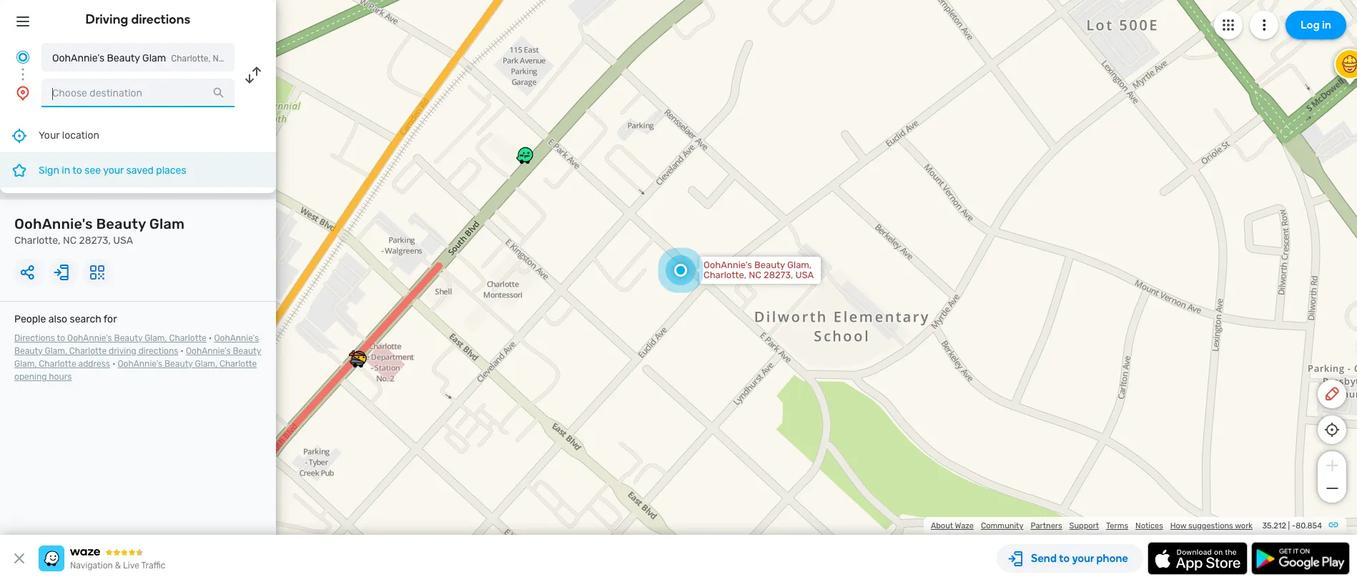 Task type: vqa. For each thing, say whether or not it's contained in the screenshot.
The Star 'Image'
yes



Task type: locate. For each thing, give the bounding box(es) containing it.
glam, inside the oohannie's beauty glam, charlotte driving directions
[[45, 346, 67, 356]]

glam, inside oohannie's beauty glam, charlotte address
[[14, 359, 37, 369]]

oohannie's inside the oohannie's beauty glam, charlotte driving directions
[[214, 333, 259, 343]]

address
[[78, 359, 110, 369]]

charlotte,
[[171, 54, 211, 64], [14, 235, 61, 247], [704, 270, 747, 280]]

oohannie's beauty glam, charlotte address
[[14, 346, 261, 369]]

traffic
[[141, 561, 166, 571]]

0 horizontal spatial usa
[[113, 235, 133, 247]]

0 vertical spatial glam
[[142, 52, 166, 64]]

oohannie's beauty glam, charlotte address link
[[14, 346, 261, 369]]

recenter image
[[11, 127, 28, 144]]

1 horizontal spatial nc
[[213, 54, 225, 64]]

directions
[[131, 11, 191, 27], [139, 346, 178, 356]]

notices link
[[1136, 522, 1164, 531]]

2 horizontal spatial usa
[[796, 270, 814, 280]]

0 vertical spatial nc
[[213, 54, 225, 64]]

Choose destination text field
[[41, 79, 235, 107]]

glam,
[[788, 260, 812, 270], [145, 333, 167, 343], [45, 346, 67, 356], [14, 359, 37, 369], [195, 359, 217, 369]]

zoom out image
[[1324, 480, 1342, 497]]

beauty inside the oohannie's beauty glam, charlotte driving directions
[[14, 346, 43, 356]]

0 horizontal spatial 28273,
[[79, 235, 111, 247]]

1 horizontal spatial 28273,
[[227, 54, 254, 64]]

2 vertical spatial nc
[[749, 270, 762, 280]]

list box
[[0, 119, 276, 193]]

charlotte for opening
[[220, 359, 257, 369]]

oohannie's beauty glam, charlotte driving directions link
[[14, 333, 259, 356]]

2 horizontal spatial nc
[[749, 270, 762, 280]]

-
[[1293, 522, 1296, 531]]

beauty inside oohannie's beauty glam, charlotte, nc 28273, usa
[[755, 260, 785, 270]]

community link
[[981, 522, 1024, 531]]

2 horizontal spatial charlotte,
[[704, 270, 747, 280]]

35.212 | -80.854
[[1263, 522, 1323, 531]]

oohannie's beauty glam, charlotte opening hours
[[14, 359, 257, 382]]

zoom in image
[[1324, 457, 1342, 474]]

support link
[[1070, 522, 1100, 531]]

glam, inside the oohannie's beauty glam, charlotte opening hours
[[195, 359, 217, 369]]

pencil image
[[1324, 386, 1341, 403]]

1 vertical spatial usa
[[113, 235, 133, 247]]

directions to oohannie's beauty glam, charlotte link
[[14, 333, 207, 343]]

glam, inside oohannie's beauty glam, charlotte, nc 28273, usa
[[788, 260, 812, 270]]

nc
[[213, 54, 225, 64], [63, 235, 77, 247], [749, 270, 762, 280]]

1 vertical spatial glam
[[149, 215, 185, 233]]

0 vertical spatial charlotte,
[[171, 54, 211, 64]]

glam
[[142, 52, 166, 64], [149, 215, 185, 233]]

driving
[[86, 11, 128, 27]]

oohannie's inside oohannie's beauty glam, charlotte, nc 28273, usa
[[704, 260, 752, 270]]

directions right driving
[[131, 11, 191, 27]]

usa inside oohannie's beauty glam, charlotte, nc 28273, usa
[[796, 270, 814, 280]]

0 horizontal spatial charlotte,
[[14, 235, 61, 247]]

oohannie's
[[52, 52, 105, 64], [14, 215, 93, 233], [704, 260, 752, 270], [67, 333, 112, 343], [214, 333, 259, 343], [186, 346, 231, 356], [118, 359, 163, 369]]

2 vertical spatial charlotte,
[[704, 270, 747, 280]]

driving
[[109, 346, 136, 356]]

directions inside the oohannie's beauty glam, charlotte driving directions
[[139, 346, 178, 356]]

people
[[14, 313, 46, 326]]

people also search for
[[14, 313, 117, 326]]

directions up the oohannie's beauty glam, charlotte opening hours
[[139, 346, 178, 356]]

how suggestions work link
[[1171, 522, 1253, 531]]

1 vertical spatial directions
[[139, 346, 178, 356]]

charlotte
[[169, 333, 207, 343], [69, 346, 107, 356], [39, 359, 76, 369], [220, 359, 257, 369]]

2 horizontal spatial 28273,
[[764, 270, 794, 280]]

0 horizontal spatial nc
[[63, 235, 77, 247]]

how
[[1171, 522, 1187, 531]]

charlotte for address
[[39, 359, 76, 369]]

terms link
[[1107, 522, 1129, 531]]

beauty
[[107, 52, 140, 64], [96, 215, 146, 233], [755, 260, 785, 270], [114, 333, 143, 343], [14, 346, 43, 356], [233, 346, 261, 356], [165, 359, 193, 369]]

charlotte inside the oohannie's beauty glam, charlotte driving directions
[[69, 346, 107, 356]]

partners link
[[1031, 522, 1063, 531]]

for
[[104, 313, 117, 326]]

2 vertical spatial usa
[[796, 270, 814, 280]]

0 vertical spatial usa
[[256, 54, 273, 64]]

28273,
[[227, 54, 254, 64], [79, 235, 111, 247], [764, 270, 794, 280]]

charlotte inside the oohannie's beauty glam, charlotte opening hours
[[220, 359, 257, 369]]

charlotte inside oohannie's beauty glam, charlotte address
[[39, 359, 76, 369]]

live
[[123, 561, 139, 571]]

waze
[[955, 522, 974, 531]]

oohannie's beauty glam, charlotte, nc 28273, usa
[[704, 260, 814, 280]]

2 vertical spatial 28273,
[[764, 270, 794, 280]]

usa
[[256, 54, 273, 64], [113, 235, 133, 247], [796, 270, 814, 280]]

oohannie's beauty glam charlotte, nc 28273, usa
[[52, 52, 273, 64], [14, 215, 185, 247]]

partners
[[1031, 522, 1063, 531]]



Task type: describe. For each thing, give the bounding box(es) containing it.
&
[[115, 561, 121, 571]]

directions to oohannie's beauty glam, charlotte
[[14, 333, 207, 343]]

glam, for directions
[[45, 346, 67, 356]]

work
[[1236, 522, 1253, 531]]

navigation
[[70, 561, 113, 571]]

support
[[1070, 522, 1100, 531]]

nc inside oohannie's beauty glam, charlotte, nc 28273, usa
[[749, 270, 762, 280]]

0 vertical spatial 28273,
[[227, 54, 254, 64]]

opening
[[14, 372, 47, 382]]

charlotte for driving
[[69, 346, 107, 356]]

directions
[[14, 333, 55, 343]]

search
[[70, 313, 101, 326]]

star image
[[11, 162, 28, 179]]

terms
[[1107, 522, 1129, 531]]

location image
[[14, 84, 31, 102]]

1 vertical spatial nc
[[63, 235, 77, 247]]

28273, inside oohannie's beauty glam, charlotte, nc 28273, usa
[[764, 270, 794, 280]]

glam, for hours
[[195, 359, 217, 369]]

about waze link
[[931, 522, 974, 531]]

glam inside oohannie's beauty glam charlotte, nc 28273, usa
[[149, 215, 185, 233]]

to
[[57, 333, 65, 343]]

1 vertical spatial 28273,
[[79, 235, 111, 247]]

0 vertical spatial directions
[[131, 11, 191, 27]]

x image
[[11, 550, 28, 567]]

oohannie's inside oohannie's beauty glam, charlotte address
[[186, 346, 231, 356]]

notices
[[1136, 522, 1164, 531]]

charlotte, inside oohannie's beauty glam, charlotte, nc 28273, usa
[[704, 270, 747, 280]]

link image
[[1328, 519, 1340, 531]]

community
[[981, 522, 1024, 531]]

about
[[931, 522, 954, 531]]

0 vertical spatial oohannie's beauty glam charlotte, nc 28273, usa
[[52, 52, 273, 64]]

oohannie's beauty glam, charlotte driving directions
[[14, 333, 259, 356]]

navigation & live traffic
[[70, 561, 166, 571]]

also
[[49, 313, 67, 326]]

hours
[[49, 372, 72, 382]]

1 vertical spatial charlotte,
[[14, 235, 61, 247]]

1 horizontal spatial charlotte,
[[171, 54, 211, 64]]

suggestions
[[1189, 522, 1234, 531]]

glam, for 28273,
[[788, 260, 812, 270]]

80.854
[[1296, 522, 1323, 531]]

1 vertical spatial oohannie's beauty glam charlotte, nc 28273, usa
[[14, 215, 185, 247]]

|
[[1289, 522, 1291, 531]]

oohannie's inside the oohannie's beauty glam, charlotte opening hours
[[118, 359, 163, 369]]

current location image
[[14, 49, 31, 66]]

driving directions
[[86, 11, 191, 27]]

oohannie's beauty glam, charlotte opening hours link
[[14, 359, 257, 382]]

1 horizontal spatial usa
[[256, 54, 273, 64]]

beauty inside oohannie's beauty glam, charlotte address
[[233, 346, 261, 356]]

about waze community partners support terms notices how suggestions work
[[931, 522, 1253, 531]]

beauty inside the oohannie's beauty glam, charlotte opening hours
[[165, 359, 193, 369]]

35.212
[[1263, 522, 1287, 531]]



